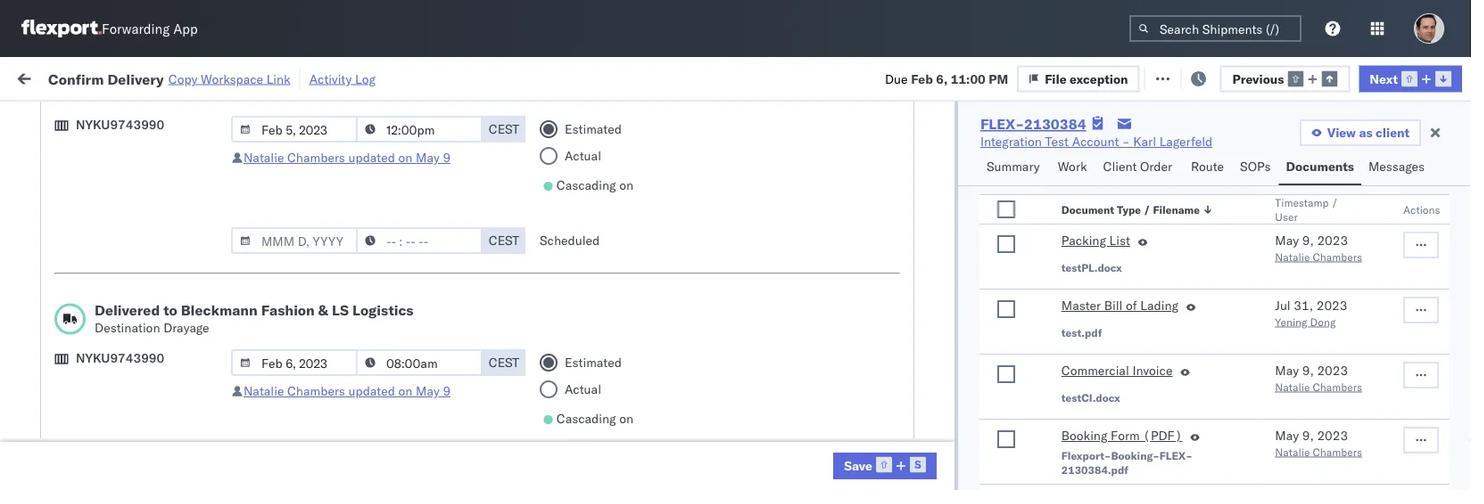 Task type: vqa. For each thing, say whether or not it's contained in the screenshot.
the middle MAY 9, 2023 NATALIE CHAMBERS
yes



Task type: describe. For each thing, give the bounding box(es) containing it.
integration test account - karl lagerfeld link
[[980, 133, 1213, 151]]

hlxu8034992 for second schedule delivery appointment button
[[1288, 335, 1376, 351]]

document type / filename
[[1061, 203, 1200, 217]]

filtered by:
[[18, 109, 82, 125]]

5 ceau7522281, hlxu6269489, hlxu8034992 from the top
[[1099, 375, 1376, 390]]

natalie chambers updated on may 9 button for mmm d, yyyy text field's -- : -- -- text field
[[244, 384, 451, 399]]

packing
[[1061, 233, 1106, 249]]

ca for gaura
[[41, 265, 58, 281]]

schedule pickup from los angeles, ca link for gaura
[[41, 247, 253, 282]]

work inside button
[[194, 69, 225, 85]]

/ inside the document type / filename button
[[1144, 203, 1150, 217]]

1 fcl from the top
[[586, 179, 608, 194]]

schedule delivery appointment link for second schedule delivery appointment button
[[41, 334, 219, 352]]

flex-1846748 for second schedule delivery appointment button
[[985, 336, 1078, 351]]

mbl/mawb numbers
[[1215, 146, 1324, 159]]

bleckmann
[[181, 302, 258, 319]]

6 flex-1846748 from the top
[[985, 414, 1078, 430]]

9, for commercial invoice
[[1302, 364, 1314, 379]]

2 schedule delivery appointment button from the top
[[41, 334, 219, 354]]

packing list
[[1061, 233, 1130, 249]]

los for omka
[[168, 287, 188, 302]]

flexport. image
[[21, 20, 102, 37]]

dong
[[1310, 316, 1336, 329]]

ymluw236679313
[[1215, 179, 1330, 194]]

7 resize handle column header from the left
[[1069, 138, 1090, 491]]

destination drayage
[[95, 87, 209, 102]]

3 test123456 from the top
[[1215, 297, 1290, 312]]

4 resize handle column header from the left
[[632, 138, 653, 491]]

operat
[[1438, 146, 1471, 159]]

schedule pickup from los angeles, ca for gaura
[[41, 248, 240, 281]]

container numbers button
[[1090, 135, 1188, 167]]

messages
[[1368, 159, 1425, 174]]

0 horizontal spatial exception
[[1070, 71, 1128, 86]]

booking-
[[1111, 450, 1160, 463]]

integration
[[980, 134, 1042, 149]]

bosch for flex-1889466
[[778, 454, 813, 469]]

1 vertical spatial documents
[[41, 187, 106, 203]]

6 fcl from the top
[[586, 414, 608, 430]]

3 angeles, from the top
[[191, 365, 240, 381]]

copy
[[168, 71, 197, 87]]

0 horizontal spatial file
[[1045, 71, 1067, 86]]

destination inside delivered to bleckmann fashion & ls logistics destination drayage
[[95, 320, 160, 336]]

document type / filename button
[[1058, 199, 1239, 217]]

booking
[[1061, 429, 1108, 444]]

3 schedule pickup from los angeles, ca link from the top
[[41, 364, 253, 400]]

3 9, from the top
[[1302, 429, 1314, 444]]

1846748 for second schedule delivery appointment button from the bottom
[[1023, 218, 1078, 234]]

nov for second schedule delivery appointment button from the bottom
[[379, 218, 402, 234]]

1 drayage from the top
[[163, 87, 209, 102]]

list
[[1109, 233, 1130, 249]]

timestamp / user button
[[1272, 192, 1368, 224]]

pdt, for omka's 'schedule pickup from los angeles, ca' button
[[348, 297, 376, 312]]

snoozed
[[369, 111, 410, 124]]

my
[[18, 65, 46, 89]]

summary button
[[979, 151, 1051, 186]]

2 test123456 from the top
[[1215, 257, 1290, 273]]

1846748 for 'schedule pickup from los angeles, ca' button corresponding to gaura
[[1023, 257, 1078, 273]]

2 nyku9743990 from the top
[[76, 351, 164, 366]]

760
[[327, 69, 351, 85]]

11:59 for second schedule delivery appointment button
[[287, 336, 322, 351]]

flex id button
[[947, 142, 1072, 160]]

route
[[1191, 159, 1224, 174]]

1846748 for omka's 'schedule pickup from los angeles, ca' button
[[1023, 297, 1078, 312]]

timestamp / user
[[1275, 196, 1338, 224]]

760 at risk
[[327, 69, 389, 85]]

3 from from the top
[[139, 365, 165, 381]]

flex-1846748 for omka's 'schedule pickup from los angeles, ca' button
[[985, 297, 1078, 312]]

from for gaura
[[139, 248, 165, 263]]

flex
[[956, 146, 976, 159]]

9, for packing list
[[1302, 233, 1314, 249]]

2 2022 from the top
[[420, 257, 451, 273]]

bosch for flex-1846748
[[778, 257, 813, 273]]

2 fcl from the top
[[586, 218, 608, 234]]

1 ceau7522281, hlxu6269489, hlxu8034992 from the top
[[1099, 218, 1376, 233]]

flex-1660288
[[985, 179, 1078, 194]]

3 resize handle column header from the left
[[516, 138, 537, 491]]

flex-2130384 link
[[980, 115, 1086, 133]]

gaura for second schedule delivery appointment button from the bottom
[[1438, 218, 1471, 234]]

0 vertical spatial delivery
[[107, 70, 164, 88]]

work,
[[187, 111, 216, 124]]

due
[[885, 71, 908, 86]]

id
[[979, 146, 990, 159]]

deadline
[[287, 146, 330, 159]]

6 hlxu6269489, from the top
[[1194, 414, 1285, 430]]

ocean fcl for second schedule delivery appointment button from the bottom
[[546, 218, 608, 234]]

booking form (pdf) link
[[1061, 428, 1182, 449]]

3 los from the top
[[168, 365, 188, 381]]

log
[[355, 71, 376, 87]]

feb
[[911, 71, 933, 86]]

pm for omka's 'schedule pickup from los angeles, ca' button
[[325, 297, 345, 312]]

schedule for omka's 'schedule pickup from los angeles, ca' button
[[41, 287, 94, 302]]

11:59 for second schedule delivery appointment button from the bottom
[[287, 218, 322, 234]]

1 horizontal spatial exception
[[1192, 69, 1250, 85]]

5 test123456 from the top
[[1215, 375, 1290, 391]]

cascading for mmm d, yyyy text field's -- : -- -- text field
[[556, 411, 616, 427]]

0 horizontal spatial file exception
[[1045, 71, 1128, 86]]

filtered
[[18, 109, 61, 125]]

as
[[1359, 125, 1373, 141]]

4, for 'schedule pickup from los angeles, ca' button corresponding to gaura
[[405, 257, 417, 273]]

9 resize handle column header from the left
[[1408, 138, 1429, 491]]

3 schedule pickup from los angeles, ca from the top
[[41, 365, 240, 399]]

save button
[[833, 453, 937, 480]]

progress
[[278, 111, 323, 124]]

1 nyku9743990 from the top
[[76, 117, 164, 132]]

flexport-booking-flex- 2130384.pdf
[[1061, 450, 1193, 477]]

3 ca from the top
[[41, 383, 58, 399]]

save
[[844, 458, 872, 474]]

ocean fcl for second schedule delivery appointment button
[[546, 336, 608, 351]]

work inside button
[[1058, 159, 1087, 174]]

4 ceau7522281, hlxu6269489, hlxu8034992 from the top
[[1099, 335, 1376, 351]]

hlxu8034992 for omka's 'schedule pickup from los angeles, ca' button
[[1288, 296, 1376, 312]]

1 resize handle column header from the left
[[255, 138, 277, 491]]

1 mmm d, yyyy text field from the top
[[231, 116, 358, 143]]

mbl/mawb numbers button
[[1206, 142, 1411, 160]]

ceau7522281, for first 'schedule pickup from los angeles, ca' button from the bottom of the page
[[1099, 375, 1191, 390]]

4 test123456 from the top
[[1215, 336, 1290, 351]]

2 ceau7522281, hlxu6269489, hlxu8034992 from the top
[[1099, 257, 1376, 273]]

timestamp
[[1275, 196, 1329, 210]]

1 horizontal spatial file
[[1167, 69, 1189, 85]]

link
[[266, 71, 291, 87]]

9 for -- : -- -- text field associated with second mmm d, yyyy text box from the bottom
[[443, 150, 451, 165]]

action
[[1410, 69, 1449, 85]]

2 upload customs clearance documents from the top
[[41, 405, 195, 438]]

schedule for second schedule delivery appointment button
[[41, 335, 94, 351]]

view
[[1327, 125, 1356, 141]]

2 customs from the top
[[85, 405, 135, 420]]

batch action button
[[1344, 64, 1461, 91]]

client
[[1103, 159, 1137, 174]]

in
[[266, 111, 276, 124]]

3 hlxu6269489, from the top
[[1194, 296, 1285, 312]]

angeles, for gaura
[[191, 248, 240, 263]]

no
[[418, 111, 433, 124]]

2 upload customs clearance documents button from the top
[[41, 404, 253, 441]]

ca for omka
[[41, 305, 58, 320]]

sops button
[[1233, 151, 1279, 186]]

scheduled
[[540, 233, 600, 248]]

pickup for gaura
[[97, 248, 136, 263]]

flex- inside flexport-booking-flex- 2130384.pdf
[[1160, 450, 1193, 463]]

upload for 1st upload customs clearance documents button from the bottom of the page
[[41, 405, 82, 420]]

document
[[1061, 203, 1114, 217]]

confirm delivery copy workspace link
[[48, 70, 291, 88]]

3 fcl from the top
[[586, 257, 608, 273]]

testpl.docx
[[1061, 261, 1122, 275]]

snooze
[[484, 146, 519, 159]]

cascading on for -- : -- -- text field associated with second mmm d, yyyy text box from the bottom
[[556, 178, 633, 193]]

workitem button
[[11, 142, 259, 160]]

at
[[354, 69, 365, 85]]

schedule for first 'schedule pickup from los angeles, ca' button from the bottom of the page
[[41, 365, 94, 381]]

mbl/mawb
[[1215, 146, 1277, 159]]

delivered
[[95, 302, 160, 319]]

hlxu8034992 for first 'schedule pickup from los angeles, ca' button from the bottom of the page
[[1288, 375, 1376, 390]]

10 resize handle column header from the left
[[1439, 138, 1460, 491]]

6 ceau7522281, hlxu6269489, hlxu8034992 from the top
[[1099, 414, 1376, 430]]

3 pickup from the top
[[97, 365, 136, 381]]

caiu7969337
[[1099, 178, 1183, 194]]

cest for -- : -- -- text box
[[489, 233, 519, 248]]

2 clearance from the top
[[138, 405, 195, 420]]

11:59 pm pdt, nov 4, 2022 for second schedule delivery appointment button from the bottom
[[287, 218, 451, 234]]

type
[[1117, 203, 1141, 217]]

1 upload customs clearance documents button from the top
[[41, 168, 253, 206]]

delivery for second schedule delivery appointment button
[[97, 335, 143, 351]]

track
[[454, 69, 482, 85]]

testci.docx
[[1061, 392, 1120, 405]]

5 hlxu6269489, from the top
[[1194, 375, 1285, 390]]

5 resize handle column header from the left
[[748, 138, 769, 491]]

sops
[[1240, 159, 1271, 174]]

1 destination from the top
[[95, 87, 160, 102]]

2 hlxu6269489, from the top
[[1194, 257, 1285, 273]]

chambers for flexport-booking-flex- 2130384.pdf
[[1313, 446, 1362, 459]]

1 2022 from the top
[[420, 218, 451, 234]]

by:
[[65, 109, 82, 125]]

4, for second schedule delivery appointment button from the bottom
[[405, 218, 417, 234]]

next
[[1370, 71, 1398, 86]]

documents inside button
[[1286, 159, 1354, 174]]

documents button
[[1279, 151, 1361, 186]]

los for gaura
[[168, 248, 188, 263]]

flex id
[[956, 146, 990, 159]]

pdt, for second schedule delivery appointment button from the bottom
[[348, 218, 376, 234]]

bosch ocean test for flex-1846748
[[778, 257, 880, 273]]

-
[[1122, 134, 1130, 149]]

6 ocean fcl from the top
[[546, 414, 608, 430]]

chambers for testci.docx
[[1313, 381, 1362, 394]]

1846748 for first 'schedule pickup from los angeles, ca' button from the bottom of the page
[[1023, 375, 1078, 391]]

1 hlxu6269489, from the top
[[1194, 218, 1285, 233]]

nov for omka's 'schedule pickup from los angeles, ca' button
[[379, 297, 402, 312]]

numbers for mbl/mawb numbers
[[1280, 146, 1324, 159]]

copy workspace link button
[[168, 71, 291, 87]]

3 2022 from the top
[[420, 297, 451, 312]]

4, for first 'schedule pickup from los angeles, ca' button from the bottom of the page
[[405, 375, 417, 391]]

cest for -- : -- -- text field associated with second mmm d, yyyy text box from the bottom
[[489, 121, 519, 137]]

3 may 9, 2023 natalie chambers from the top
[[1275, 429, 1362, 459]]

2023 for commercial invoice
[[1317, 364, 1348, 379]]

8 resize handle column header from the left
[[1185, 138, 1206, 491]]

Search Shipments (/) text field
[[1129, 15, 1302, 42]]

client order button
[[1096, 151, 1184, 186]]

drayage inside delivered to bleckmann fashion & ls logistics destination drayage
[[163, 320, 209, 336]]

4 2022 from the top
[[420, 336, 451, 351]]

schedule for 'schedule pickup from los angeles, ca' button corresponding to gaura
[[41, 248, 94, 263]]

Search Work text field
[[872, 64, 1066, 91]]

delivery for second schedule delivery appointment button from the bottom
[[97, 217, 143, 233]]

3 ceau7522281, hlxu6269489, hlxu8034992 from the top
[[1099, 296, 1376, 312]]

packing list link
[[1061, 232, 1130, 254]]

schedule pickup from los angeles, ca link for omka
[[41, 286, 253, 322]]

2 mmm d, yyyy text field from the top
[[231, 227, 358, 254]]

schedule pickup from los angeles, ca for omka
[[41, 287, 240, 320]]

lhuu7894563,
[[1099, 453, 1191, 469]]

6 ceau7522281, from the top
[[1099, 414, 1191, 430]]

master bill of lading link
[[1061, 298, 1179, 319]]

1 gaura from the top
[[1438, 179, 1471, 194]]

ocean fcl for 'schedule pickup from los angeles, ca' button corresponding to gaura
[[546, 257, 608, 273]]

batch action
[[1372, 69, 1449, 85]]

5 fcl from the top
[[586, 375, 608, 391]]

angeles, for omka
[[191, 287, 240, 302]]

for
[[170, 111, 185, 124]]

6 hlxu8034992 from the top
[[1288, 414, 1376, 430]]

jul
[[1275, 298, 1291, 314]]

fashion
[[261, 302, 315, 319]]

order
[[1140, 159, 1172, 174]]

6 1846748 from the top
[[1023, 414, 1078, 430]]

estimated for mmm d, yyyy text field's -- : -- -- text field
[[565, 355, 622, 371]]

may for testpl.docx
[[1275, 233, 1299, 249]]

nov for first 'schedule pickup from los angeles, ca' button from the bottom of the page
[[379, 375, 402, 391]]



Task type: locate. For each thing, give the bounding box(es) containing it.
delivery up ready
[[107, 70, 164, 88]]

9
[[443, 150, 451, 165], [443, 384, 451, 399]]

master
[[1061, 298, 1101, 314]]

lading
[[1140, 298, 1179, 314]]

2 schedule pickup from los angeles, ca from the top
[[41, 287, 240, 320]]

updated for mmm d, yyyy text field
[[348, 384, 395, 399]]

clearance
[[138, 169, 195, 185], [138, 405, 195, 420]]

previous button
[[1220, 65, 1350, 92]]

chambers for testpl.docx
[[1313, 251, 1362, 264]]

2 9 from the top
[[443, 384, 451, 399]]

angeles, right "to" on the left bottom of page
[[191, 287, 240, 302]]

4 hlxu8034992 from the top
[[1288, 335, 1376, 351]]

may 9, 2023 natalie chambers
[[1275, 233, 1362, 264], [1275, 364, 1362, 394], [1275, 429, 1362, 459]]

3 1846748 from the top
[[1023, 297, 1078, 312]]

0 vertical spatial schedule delivery appointment button
[[41, 216, 219, 236]]

flex-1846748 for second schedule delivery appointment button from the bottom
[[985, 218, 1078, 234]]

1 vertical spatial schedule pickup from los angeles, ca button
[[41, 286, 253, 323]]

1 vertical spatial natalie chambers updated on may 9
[[244, 384, 451, 399]]

9, down timestamp / user
[[1302, 233, 1314, 249]]

schedule pickup from los angeles, ca button for gaura
[[41, 247, 253, 284]]

1846748 up the testci.docx
[[1023, 375, 1078, 391]]

gaura for second schedule delivery appointment button
[[1438, 336, 1471, 351]]

1660288
[[1023, 179, 1078, 194]]

2023 for packing list
[[1317, 233, 1348, 249]]

0 vertical spatial natalie chambers updated on may 9
[[244, 150, 451, 165]]

2 upload customs clearance documents link from the top
[[41, 404, 253, 439]]

2 schedule from the top
[[41, 248, 94, 263]]

1 vertical spatial may 9, 2023 natalie chambers
[[1275, 364, 1362, 394]]

4 ocean fcl from the top
[[546, 336, 608, 351]]

2 may 9, 2023 natalie chambers from the top
[[1275, 364, 1362, 394]]

numbers down "container"
[[1099, 153, 1143, 166]]

workspace
[[201, 71, 263, 87]]

1889466
[[1023, 454, 1078, 469]]

1 vertical spatial upload
[[41, 405, 82, 420]]

ocean
[[546, 179, 583, 194], [546, 218, 583, 234], [546, 257, 583, 273], [700, 257, 737, 273], [816, 257, 853, 273], [546, 336, 583, 351], [546, 375, 583, 391], [546, 414, 583, 430], [816, 454, 853, 469]]

1 vertical spatial drayage
[[163, 320, 209, 336]]

1846748 up test.pdf in the bottom of the page
[[1023, 297, 1078, 312]]

3 gaura from the top
[[1438, 257, 1471, 273]]

natalie for testpl.docx
[[1275, 251, 1310, 264]]

client order
[[1103, 159, 1172, 174]]

1 vertical spatial schedule pickup from los angeles, ca
[[41, 287, 240, 320]]

1 clearance from the top
[[138, 169, 195, 185]]

2 schedule pickup from los angeles, ca button from the top
[[41, 286, 253, 323]]

schedule delivery appointment link for second schedule delivery appointment button from the bottom
[[41, 216, 219, 234]]

schedule pickup from los angeles, ca
[[41, 248, 240, 281], [41, 287, 240, 320], [41, 365, 240, 399]]

5 ceau7522281, from the top
[[1099, 375, 1191, 390]]

customs
[[85, 169, 135, 185], [85, 405, 135, 420]]

ls
[[332, 302, 349, 319]]

1 vertical spatial upload customs clearance documents
[[41, 405, 195, 438]]

schedule delivery appointment link down delivered
[[41, 334, 219, 352]]

mode button
[[537, 142, 635, 160]]

fcl
[[586, 179, 608, 194], [586, 218, 608, 234], [586, 257, 608, 273], [586, 336, 608, 351], [586, 375, 608, 391], [586, 414, 608, 430]]

next button
[[1359, 65, 1462, 92]]

schedule delivery appointment button down delivered
[[41, 334, 219, 354]]

3 cest from the top
[[489, 355, 519, 371]]

4 nov from the top
[[379, 336, 402, 351]]

route button
[[1184, 151, 1233, 186]]

9 for mmm d, yyyy text field's -- : -- -- text field
[[443, 384, 451, 399]]

0 vertical spatial documents
[[1286, 159, 1354, 174]]

workitem
[[20, 146, 66, 159]]

0 vertical spatial pickup
[[97, 248, 136, 263]]

los right delivered
[[168, 287, 188, 302]]

1 vertical spatial appointment
[[146, 335, 219, 351]]

2 vertical spatial documents
[[41, 422, 106, 438]]

file exception down the search shipments (/) text field
[[1167, 69, 1250, 85]]

1 cest from the top
[[489, 121, 519, 137]]

0 vertical spatial cest
[[489, 121, 519, 137]]

schedule delivery appointment button down the workitem button
[[41, 216, 219, 236]]

status
[[96, 111, 128, 124]]

4, for omka's 'schedule pickup from los angeles, ca' button
[[405, 297, 417, 312]]

1 vertical spatial 9
[[443, 384, 451, 399]]

2 schedule delivery appointment from the top
[[41, 335, 219, 351]]

exception up 2130384
[[1070, 71, 1128, 86]]

due feb 6, 11:00 pm
[[885, 71, 1008, 86]]

1 vertical spatial cest
[[489, 233, 519, 248]]

1 ca from the top
[[41, 265, 58, 281]]

1 angeles, from the top
[[191, 248, 240, 263]]

1 vertical spatial upload customs clearance documents link
[[41, 404, 253, 439]]

1 vertical spatial ca
[[41, 305, 58, 320]]

1 vertical spatial schedule delivery appointment
[[41, 335, 219, 351]]

updated
[[348, 150, 395, 165], [348, 384, 395, 399]]

mmm d, yyyy text field up deadline
[[231, 116, 358, 143]]

0 vertical spatial 9,
[[1302, 233, 1314, 249]]

angeles, down bleckmann
[[191, 365, 240, 381]]

1 vertical spatial nyku9743990
[[76, 351, 164, 366]]

may for testci.docx
[[1275, 364, 1299, 379]]

natalie for testci.docx
[[1275, 381, 1310, 394]]

2 vertical spatial schedule pickup from los angeles, ca button
[[41, 364, 253, 402]]

1 vertical spatial -- : -- -- text field
[[356, 350, 483, 376]]

2 actual from the top
[[565, 382, 601, 397]]

app
[[173, 20, 198, 37]]

schedule delivery appointment button
[[41, 216, 219, 236], [41, 334, 219, 354]]

natalie chambers updated on may 9 down mmm d, yyyy text field
[[244, 384, 451, 399]]

updated down logistics at bottom left
[[348, 384, 395, 399]]

0 vertical spatial upload
[[41, 169, 82, 185]]

1 actual from the top
[[565, 148, 601, 164]]

: for snoozed
[[410, 111, 414, 124]]

flex-1846748 down packing
[[985, 257, 1078, 273]]

1 vertical spatial updated
[[348, 384, 395, 399]]

schedule delivery appointment for second schedule delivery appointment button from the bottom
[[41, 217, 219, 233]]

destination down delivered
[[95, 320, 160, 336]]

MMM D, YYYY text field
[[231, 350, 358, 376]]

flex-1846748 button
[[956, 214, 1081, 239], [956, 214, 1081, 239], [956, 253, 1081, 278], [956, 253, 1081, 278], [956, 292, 1081, 317], [956, 292, 1081, 317], [956, 331, 1081, 356], [956, 331, 1081, 356], [956, 371, 1081, 396], [956, 371, 1081, 396], [956, 410, 1081, 435], [956, 410, 1081, 435]]

flex-1846748 down flex-1660288
[[985, 218, 1078, 234]]

0 vertical spatial from
[[139, 248, 165, 263]]

11:59 pm pdt, nov 4, 2022 for 'schedule pickup from los angeles, ca' button corresponding to gaura
[[287, 257, 451, 273]]

mmm d, yyyy text field up "fashion"
[[231, 227, 358, 254]]

0 vertical spatial estimated
[[565, 121, 622, 137]]

upload for 2nd upload customs clearance documents button from the bottom
[[41, 169, 82, 185]]

to
[[163, 302, 177, 319]]

1 horizontal spatial work
[[1058, 159, 1087, 174]]

2 vertical spatial may 9, 2023 natalie chambers
[[1275, 429, 1362, 459]]

1 vertical spatial customs
[[85, 405, 135, 420]]

nov
[[379, 218, 402, 234], [379, 257, 402, 273], [379, 297, 402, 312], [379, 336, 402, 351], [379, 375, 402, 391]]

file exception up 2130384
[[1045, 71, 1128, 86]]

/ inside timestamp / user
[[1332, 196, 1338, 210]]

0 vertical spatial may 9, 2023 natalie chambers
[[1275, 233, 1362, 264]]

work button
[[1051, 151, 1096, 186]]

3 4, from the top
[[405, 297, 417, 312]]

from down "to" on the left bottom of page
[[139, 365, 165, 381]]

2022
[[420, 218, 451, 234], [420, 257, 451, 273], [420, 297, 451, 312], [420, 336, 451, 351], [420, 375, 451, 391]]

11:59 pm pdt, nov 4, 2022 for second schedule delivery appointment button
[[287, 336, 451, 351]]

status : ready for work, blocked, in progress
[[96, 111, 323, 124]]

estimated for -- : -- -- text field associated with second mmm d, yyyy text box from the bottom
[[565, 121, 622, 137]]

0 vertical spatial actual
[[565, 148, 601, 164]]

1 horizontal spatial numbers
[[1280, 146, 1324, 159]]

/ right timestamp
[[1332, 196, 1338, 210]]

1 vertical spatial angeles,
[[191, 287, 240, 302]]

1 vertical spatial los
[[168, 287, 188, 302]]

container numbers
[[1099, 139, 1147, 166]]

0 vertical spatial updated
[[348, 150, 395, 165]]

11:59 for first 'schedule pickup from los angeles, ca' button from the bottom of the page
[[287, 375, 322, 391]]

2 natalie chambers updated on may 9 from the top
[[244, 384, 451, 399]]

delivery down delivered
[[97, 335, 143, 351]]

from up "to" on the left bottom of page
[[139, 248, 165, 263]]

ceau7522281, for omka's 'schedule pickup from los angeles, ca' button
[[1099, 296, 1191, 312]]

0 horizontal spatial work
[[194, 69, 225, 85]]

1 vertical spatial estimated
[[565, 355, 622, 371]]

flex-1846748 for 'schedule pickup from los angeles, ca' button corresponding to gaura
[[985, 257, 1078, 273]]

import work button
[[143, 57, 232, 97]]

cascading on for mmm d, yyyy text field's -- : -- -- text field
[[556, 411, 633, 427]]

5 2022 from the top
[[420, 375, 451, 391]]

appointment for second schedule delivery appointment button
[[146, 335, 219, 351]]

6,
[[936, 71, 948, 86]]

5 schedule from the top
[[41, 365, 94, 381]]

5 pdt, from the top
[[348, 375, 376, 391]]

bosch
[[662, 257, 697, 273], [778, 257, 813, 273], [778, 454, 813, 469]]

(0)
[[289, 69, 312, 85]]

from left bleckmann
[[139, 287, 165, 302]]

0 vertical spatial cascading
[[556, 178, 616, 193]]

-- : -- -- text field down 205
[[356, 116, 483, 143]]

may for flexport-booking-flex- 2130384.pdf
[[1275, 429, 1299, 444]]

schedule pickup from los angeles, ca button for omka
[[41, 286, 253, 323]]

9, up "abcdefg78456546"
[[1302, 429, 1314, 444]]

work
[[194, 69, 225, 85], [1058, 159, 1087, 174]]

pm for first 'schedule pickup from los angeles, ca' button from the bottom of the page
[[325, 375, 345, 391]]

2 angeles, from the top
[[191, 287, 240, 302]]

-- : -- -- text field
[[356, 116, 483, 143], [356, 350, 483, 376]]

pm for 'schedule pickup from los angeles, ca' button corresponding to gaura
[[325, 257, 345, 273]]

3 hlxu8034992 from the top
[[1288, 296, 1376, 312]]

appointment down "to" on the left bottom of page
[[146, 335, 219, 351]]

schedule delivery appointment down delivered
[[41, 335, 219, 351]]

0 horizontal spatial /
[[1144, 203, 1150, 217]]

delivered to bleckmann fashion & ls logistics destination drayage
[[95, 302, 413, 336]]

upload customs clearance documents button
[[41, 168, 253, 206], [41, 404, 253, 441]]

schedule
[[41, 217, 94, 233], [41, 248, 94, 263], [41, 287, 94, 302], [41, 335, 94, 351], [41, 365, 94, 381]]

flex-1846748 down master in the bottom of the page
[[985, 336, 1078, 351]]

appointment for second schedule delivery appointment button from the bottom
[[146, 217, 219, 233]]

0 vertical spatial mmm d, yyyy text field
[[231, 116, 358, 143]]

2 appointment from the top
[[146, 335, 219, 351]]

flex-1846748 up the flex-1889466 at the right
[[985, 414, 1078, 430]]

1846748 for second schedule delivery appointment button
[[1023, 336, 1078, 351]]

2023 up dong
[[1317, 298, 1347, 314]]

bosch ocean test
[[662, 257, 764, 273], [778, 257, 880, 273], [778, 454, 880, 469]]

flex-
[[980, 115, 1024, 133], [985, 179, 1023, 194], [985, 218, 1023, 234], [985, 257, 1023, 273], [985, 297, 1023, 312], [985, 336, 1023, 351], [985, 375, 1023, 391], [985, 414, 1023, 430], [1160, 450, 1193, 463], [985, 454, 1023, 469]]

1846748 down packing
[[1023, 257, 1078, 273]]

file exception button
[[1139, 64, 1262, 91], [1139, 64, 1262, 91], [1017, 65, 1140, 92], [1017, 65, 1140, 92]]

2 los from the top
[[168, 287, 188, 302]]

actual for -- : -- -- text field associated with second mmm d, yyyy text box from the bottom
[[565, 148, 601, 164]]

1 schedule delivery appointment button from the top
[[41, 216, 219, 236]]

schedule delivery appointment for second schedule delivery appointment button
[[41, 335, 219, 351]]

1 schedule pickup from los angeles, ca link from the top
[[41, 247, 253, 282]]

1 vertical spatial work
[[1058, 159, 1087, 174]]

resize handle column header
[[255, 138, 277, 491], [453, 138, 475, 491], [516, 138, 537, 491], [632, 138, 653, 491], [748, 138, 769, 491], [926, 138, 947, 491], [1069, 138, 1090, 491], [1185, 138, 1206, 491], [1408, 138, 1429, 491], [1439, 138, 1460, 491]]

integration test account - karl lagerfeld
[[980, 134, 1213, 149]]

0 vertical spatial drayage
[[163, 87, 209, 102]]

/ right type
[[1144, 203, 1150, 217]]

1 cascading on from the top
[[556, 178, 633, 193]]

1 vertical spatial destination
[[95, 320, 160, 336]]

4 4, from the top
[[405, 336, 417, 351]]

file up 2130384
[[1045, 71, 1067, 86]]

flex-1846748 up the testci.docx
[[985, 375, 1078, 391]]

0 vertical spatial actions
[[1418, 146, 1455, 159]]

3 11:59 from the top
[[287, 297, 322, 312]]

1 horizontal spatial /
[[1332, 196, 1338, 210]]

6 test123456 from the top
[[1215, 414, 1290, 430]]

messages button
[[1361, 151, 1434, 186]]

cest for mmm d, yyyy text field's -- : -- -- text field
[[489, 355, 519, 371]]

numbers for container numbers
[[1099, 153, 1143, 166]]

MMM D, YYYY text field
[[231, 116, 358, 143], [231, 227, 358, 254]]

4, for second schedule delivery appointment button
[[405, 336, 417, 351]]

0 vertical spatial schedule delivery appointment
[[41, 217, 219, 233]]

drayage down import work
[[163, 87, 209, 102]]

(pdf)
[[1143, 429, 1182, 444]]

nov for second schedule delivery appointment button
[[379, 336, 402, 351]]

11:59 pm pdt, nov 4, 2022
[[287, 218, 451, 234], [287, 257, 451, 273], [287, 297, 451, 312], [287, 336, 451, 351], [287, 375, 451, 391]]

1 vertical spatial natalie chambers updated on may 9 button
[[244, 384, 451, 399]]

2 vertical spatial schedule pickup from los angeles, ca
[[41, 365, 240, 399]]

2 vertical spatial ca
[[41, 383, 58, 399]]

upload customs clearance documents link
[[41, 168, 253, 204], [41, 404, 253, 439]]

bosch ocean test for flex-1889466
[[778, 454, 880, 469]]

chambers
[[287, 150, 345, 165], [1313, 251, 1362, 264], [1313, 381, 1362, 394], [287, 384, 345, 399], [1313, 446, 1362, 459]]

0 vertical spatial angeles,
[[191, 248, 240, 263]]

1 natalie chambers updated on may 9 from the top
[[244, 150, 451, 165]]

0 vertical spatial work
[[194, 69, 225, 85]]

: left ready
[[128, 111, 131, 124]]

2023 up "abcdefg78456546"
[[1317, 429, 1348, 444]]

1 may 9, 2023 natalie chambers from the top
[[1275, 233, 1362, 264]]

nov for 'schedule pickup from los angeles, ca' button corresponding to gaura
[[379, 257, 402, 273]]

exception down the search shipments (/) text field
[[1192, 69, 1250, 85]]

4 hlxu6269489, from the top
[[1194, 335, 1285, 351]]

0 vertical spatial schedule delivery appointment link
[[41, 216, 219, 234]]

1 vertical spatial delivery
[[97, 217, 143, 233]]

-- : -- -- text field for mmm d, yyyy text field
[[356, 350, 483, 376]]

may 9, 2023 natalie chambers for packing list
[[1275, 233, 1362, 264]]

2 vertical spatial from
[[139, 365, 165, 381]]

5 ocean fcl from the top
[[546, 375, 608, 391]]

0 vertical spatial destination
[[95, 87, 160, 102]]

5 hlxu8034992 from the top
[[1288, 375, 1376, 390]]

0 vertical spatial -- : -- -- text field
[[356, 116, 483, 143]]

0 vertical spatial los
[[168, 248, 188, 263]]

2 vertical spatial angeles,
[[191, 365, 240, 381]]

1 vertical spatial actions
[[1403, 203, 1440, 217]]

hlxu8034992
[[1288, 218, 1376, 233], [1288, 257, 1376, 273], [1288, 296, 1376, 312], [1288, 335, 1376, 351], [1288, 375, 1376, 390], [1288, 414, 1376, 430]]

0 horizontal spatial numbers
[[1099, 153, 1143, 166]]

0 vertical spatial clearance
[[138, 169, 195, 185]]

updated down snoozed
[[348, 150, 395, 165]]

1846748
[[1023, 218, 1078, 234], [1023, 257, 1078, 273], [1023, 297, 1078, 312], [1023, 336, 1078, 351], [1023, 375, 1078, 391], [1023, 414, 1078, 430]]

los down "to" on the left bottom of page
[[168, 365, 188, 381]]

1 upload customs clearance documents from the top
[[41, 169, 195, 203]]

4 fcl from the top
[[586, 336, 608, 351]]

5 4, from the top
[[405, 375, 417, 391]]

4 pdt, from the top
[[348, 336, 376, 351]]

0 vertical spatial schedule pickup from los angeles, ca link
[[41, 247, 253, 282]]

numbers inside 'container numbers'
[[1099, 153, 1143, 166]]

9, down dong
[[1302, 364, 1314, 379]]

pickup down delivered
[[97, 365, 136, 381]]

nyku9743990 down delivered
[[76, 351, 164, 366]]

1 11:59 pm pdt, nov 4, 2022 from the top
[[287, 218, 451, 234]]

drayage down "to" on the left bottom of page
[[163, 320, 209, 336]]

pickup left "to" on the left bottom of page
[[97, 287, 136, 302]]

file exception
[[1167, 69, 1250, 85], [1045, 71, 1128, 86]]

jul 31, 2023 yening dong
[[1275, 298, 1347, 329]]

2 vertical spatial pickup
[[97, 365, 136, 381]]

1 horizontal spatial :
[[410, 111, 414, 124]]

gaura for 'schedule pickup from los angeles, ca' button corresponding to gaura
[[1438, 257, 1471, 273]]

31,
[[1294, 298, 1313, 314]]

view as client button
[[1300, 120, 1421, 146]]

1 pdt, from the top
[[348, 218, 376, 234]]

0 vertical spatial cascading on
[[556, 178, 633, 193]]

hlxu8034992 for 'schedule pickup from los angeles, ca' button corresponding to gaura
[[1288, 257, 1376, 273]]

1 vertical spatial schedule delivery appointment link
[[41, 334, 219, 352]]

1 vertical spatial actual
[[565, 382, 601, 397]]

-- : -- -- text field
[[356, 227, 483, 254]]

2023 for master bill of lading
[[1317, 298, 1347, 314]]

1 vertical spatial 9,
[[1302, 364, 1314, 379]]

from for omka
[[139, 287, 165, 302]]

1 test123456 from the top
[[1215, 218, 1290, 234]]

2 nov from the top
[[379, 257, 402, 273]]

0 vertical spatial schedule pickup from los angeles, ca
[[41, 248, 240, 281]]

&
[[318, 302, 328, 319]]

2 vertical spatial cest
[[489, 355, 519, 371]]

1 vertical spatial clearance
[[138, 405, 195, 420]]

angeles, up bleckmann
[[191, 248, 240, 263]]

-- : -- -- text field down logistics at bottom left
[[356, 350, 483, 376]]

appointment up "to" on the left bottom of page
[[146, 217, 219, 233]]

master bill of lading
[[1061, 298, 1179, 314]]

3 flex-1846748 from the top
[[985, 297, 1078, 312]]

pickup for omka
[[97, 287, 136, 302]]

0 vertical spatial appointment
[[146, 217, 219, 233]]

los up "to" on the left bottom of page
[[168, 248, 188, 263]]

of
[[1126, 298, 1137, 314]]

1 vertical spatial schedule delivery appointment button
[[41, 334, 219, 354]]

documents
[[1286, 159, 1354, 174], [41, 187, 106, 203], [41, 422, 106, 438]]

ceau7522281, for 'schedule pickup from los angeles, ca' button corresponding to gaura
[[1099, 257, 1191, 273]]

None checkbox
[[997, 236, 1015, 254], [997, 301, 1015, 319], [997, 431, 1015, 449], [997, 236, 1015, 254], [997, 301, 1015, 319], [997, 431, 1015, 449]]

ca
[[41, 265, 58, 281], [41, 305, 58, 320], [41, 383, 58, 399]]

6 resize handle column header from the left
[[926, 138, 947, 491]]

0 horizontal spatial :
[[128, 111, 131, 124]]

client
[[1376, 125, 1410, 141]]

natalie for flexport-booking-flex- 2130384.pdf
[[1275, 446, 1310, 459]]

1 upload from the top
[[41, 169, 82, 185]]

ocean fcl for first 'schedule pickup from los angeles, ca' button from the bottom of the page
[[546, 375, 608, 391]]

0 vertical spatial customs
[[85, 169, 135, 185]]

0 vertical spatial natalie chambers updated on may 9 button
[[244, 150, 451, 165]]

1 vertical spatial schedule pickup from los angeles, ca link
[[41, 286, 253, 322]]

4 schedule from the top
[[41, 335, 94, 351]]

2 vertical spatial schedule pickup from los angeles, ca link
[[41, 364, 253, 400]]

3 ocean fcl from the top
[[546, 257, 608, 273]]

2023 down timestamp / user button in the top right of the page
[[1317, 233, 1348, 249]]

1 upload customs clearance documents link from the top
[[41, 168, 253, 204]]

actual for mmm d, yyyy text field's -- : -- -- text field
[[565, 382, 601, 397]]

flex-1889466
[[985, 454, 1078, 469]]

natalie chambers updated on may 9 for mmm d, yyyy text field's -- : -- -- text field
[[244, 384, 451, 399]]

uetu5238478
[[1194, 453, 1281, 469]]

1846748 up 1889466
[[1023, 414, 1078, 430]]

file down the search shipments (/) text field
[[1167, 69, 1189, 85]]

cascading for -- : -- -- text field associated with second mmm d, yyyy text box from the bottom
[[556, 178, 616, 193]]

0 vertical spatial nyku9743990
[[76, 117, 164, 132]]

2 vertical spatial 9,
[[1302, 429, 1314, 444]]

None checkbox
[[997, 201, 1015, 219], [997, 366, 1015, 384], [997, 201, 1015, 219], [997, 366, 1015, 384]]

2 natalie chambers updated on may 9 button from the top
[[244, 384, 451, 399]]

previous
[[1232, 71, 1284, 86]]

: for status
[[128, 111, 131, 124]]

my work
[[18, 65, 97, 89]]

destination up status
[[95, 87, 160, 102]]

2 11:59 from the top
[[287, 257, 322, 273]]

1 vertical spatial from
[[139, 287, 165, 302]]

schedule delivery appointment link down the workitem button
[[41, 216, 219, 234]]

activity log
[[309, 71, 376, 87]]

3 schedule pickup from los angeles, ca button from the top
[[41, 364, 253, 402]]

0 vertical spatial upload customs clearance documents
[[41, 169, 195, 203]]

0 vertical spatial 9
[[443, 150, 451, 165]]

nyku9743990 up the workitem button
[[76, 117, 164, 132]]

2 1846748 from the top
[[1023, 257, 1078, 273]]

natalie chambers updated on may 9 button down snoozed
[[244, 150, 451, 165]]

2 upload from the top
[[41, 405, 82, 420]]

delivery down the workitem button
[[97, 217, 143, 233]]

1846748 down "1660288" at the top
[[1023, 218, 1078, 234]]

11:59
[[287, 218, 322, 234], [287, 257, 322, 273], [287, 297, 322, 312], [287, 336, 322, 351], [287, 375, 322, 391]]

1 schedule pickup from los angeles, ca from the top
[[41, 248, 240, 281]]

5 11:59 pm pdt, nov 4, 2022 from the top
[[287, 375, 451, 391]]

pdt, for 'schedule pickup from los angeles, ca' button corresponding to gaura
[[348, 257, 376, 273]]

2 vertical spatial los
[[168, 365, 188, 381]]

flex-1846748 up test.pdf in the bottom of the page
[[985, 297, 1078, 312]]

natalie chambers updated on may 9 for -- : -- -- text field associated with second mmm d, yyyy text box from the bottom
[[244, 150, 451, 165]]

1 horizontal spatial file exception
[[1167, 69, 1250, 85]]

1 : from the left
[[128, 111, 131, 124]]

schedule pickup from los angeles, ca link
[[41, 247, 253, 282], [41, 286, 253, 322], [41, 364, 253, 400]]

user
[[1275, 211, 1298, 224]]

omka
[[1438, 297, 1471, 312]]

1 vertical spatial cascading
[[556, 411, 616, 427]]

pickup up delivered
[[97, 248, 136, 263]]

pm for second schedule delivery appointment button from the bottom
[[325, 218, 345, 234]]

2023 inside jul 31, 2023 yening dong
[[1317, 298, 1347, 314]]

1 vertical spatial upload customs clearance documents button
[[41, 404, 253, 441]]

1 9 from the top
[[443, 150, 451, 165]]

1 vertical spatial pickup
[[97, 287, 136, 302]]

ocean fcl
[[546, 179, 608, 194], [546, 218, 608, 234], [546, 257, 608, 273], [546, 336, 608, 351], [546, 375, 608, 391], [546, 414, 608, 430]]

2 : from the left
[[410, 111, 414, 124]]

yening
[[1275, 316, 1307, 329]]

natalie chambers updated on may 9 button for -- : -- -- text field associated with second mmm d, yyyy text box from the bottom
[[244, 150, 451, 165]]

snoozed : no
[[369, 111, 433, 124]]

updated for second mmm d, yyyy text box from the bottom
[[348, 150, 395, 165]]

natalie chambers updated on may 9 button down mmm d, yyyy text field
[[244, 384, 451, 399]]

2 pickup from the top
[[97, 287, 136, 302]]

natalie chambers updated on may 9 down snoozed
[[244, 150, 451, 165]]

1 updated from the top
[[348, 150, 395, 165]]

1 customs from the top
[[85, 169, 135, 185]]

2 pdt, from the top
[[348, 257, 376, 273]]

1 ocean fcl from the top
[[546, 179, 608, 194]]

schedule delivery appointment down the workitem button
[[41, 217, 219, 233]]

pdt, for first 'schedule pickup from los angeles, ca' button from the bottom of the page
[[348, 375, 376, 391]]

205 on track
[[410, 69, 482, 85]]

numbers up "ymluw236679313"
[[1280, 146, 1324, 159]]

karl
[[1133, 134, 1156, 149]]

hlxu8034992 for second schedule delivery appointment button from the bottom
[[1288, 218, 1376, 233]]

form
[[1111, 429, 1140, 444]]

1 vertical spatial cascading on
[[556, 411, 633, 427]]

2 4, from the top
[[405, 257, 417, 273]]

0 vertical spatial upload customs clearance documents button
[[41, 168, 253, 206]]

2 vertical spatial delivery
[[97, 335, 143, 351]]

11:59 pm pdt, nov 4, 2022 for omka's 'schedule pickup from los angeles, ca' button
[[287, 297, 451, 312]]

2 flex-1846748 from the top
[[985, 257, 1078, 273]]

: left no
[[410, 111, 414, 124]]

5 nov from the top
[[379, 375, 402, 391]]

-- : -- -- text field for second mmm d, yyyy text box from the bottom
[[356, 116, 483, 143]]

1 vertical spatial mmm d, yyyy text field
[[231, 227, 358, 254]]

4 1846748 from the top
[[1023, 336, 1078, 351]]

1 schedule delivery appointment link from the top
[[41, 216, 219, 234]]

1 pickup from the top
[[97, 248, 136, 263]]

0 vertical spatial upload customs clearance documents link
[[41, 168, 253, 204]]

3 schedule from the top
[[41, 287, 94, 302]]

11:59 for omka's 'schedule pickup from los angeles, ca' button
[[287, 297, 322, 312]]

1 from from the top
[[139, 248, 165, 263]]

11:59 for 'schedule pickup from los angeles, ca' button corresponding to gaura
[[287, 257, 322, 273]]

2 resize handle column header from the left
[[453, 138, 475, 491]]

2023 down dong
[[1317, 364, 1348, 379]]

1846748 down master in the bottom of the page
[[1023, 336, 1078, 351]]

4 gaura from the top
[[1438, 336, 1471, 351]]



